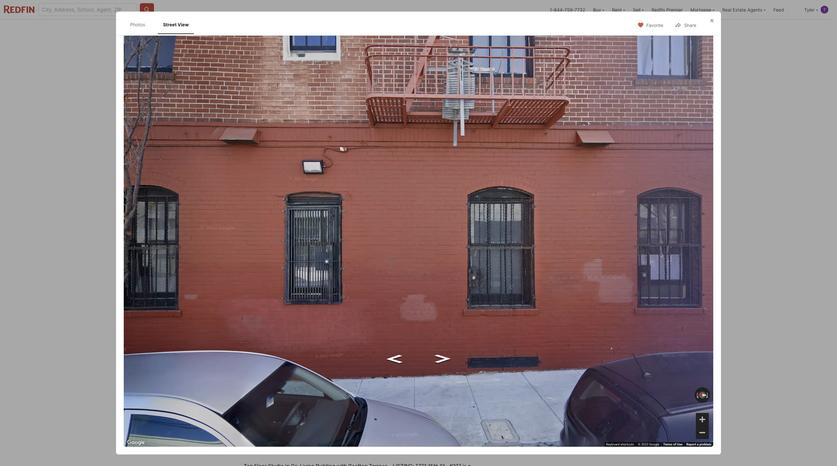 Task type: describe. For each thing, give the bounding box(es) containing it.
about 1731 15th st
[[244, 445, 311, 454]]

feed button
[[770, 0, 801, 19]]

schools tab list
[[244, 20, 428, 36]]

a for request a tour
[[542, 245, 545, 252]]

160 sq ft
[[356, 225, 369, 242]]

a for report a map error
[[460, 383, 461, 387]]

view inside tab
[[178, 22, 189, 27]]

map for map data ©2023
[[398, 383, 404, 387]]

0 vertical spatial terms of use link
[[426, 383, 445, 387]]

schools tab
[[383, 21, 422, 36]]

1 horizontal spatial favorite button
[[632, 18, 669, 31]]

terms of use inside dialog
[[664, 443, 683, 447]]

street inside tab
[[163, 22, 177, 27]]

error
[[469, 383, 476, 387]]

map region
[[232, 253, 479, 417]]

0 horizontal spatial favorite button
[[483, 21, 519, 35]]

street view tab
[[158, 17, 194, 33]]

shortcuts
[[621, 443, 634, 447]]

commute
[[308, 399, 332, 406]]

dialog containing photos
[[116, 12, 721, 455]]

94103
[[322, 213, 337, 220]]

message
[[536, 266, 559, 272]]

report for report a map error
[[449, 383, 459, 387]]

report for report a problem
[[687, 443, 697, 447]]

160
[[356, 225, 369, 234]]

ca
[[313, 213, 320, 220]]

add a commute button
[[293, 399, 332, 406]]

photos
[[130, 22, 145, 27]]

share
[[685, 22, 697, 28]]

0
[[299, 225, 304, 234]]

0 horizontal spatial 15th
[[256, 213, 267, 220]]

2 horizontal spatial view
[[424, 293, 433, 297]]

feed
[[774, 7, 784, 12]]

report a problem link
[[687, 443, 712, 447]]

beds
[[299, 235, 311, 242]]

keyboard
[[607, 443, 620, 447]]

premier
[[667, 7, 683, 12]]

tour
[[547, 245, 557, 252]]

0 vertical spatial terms of use
[[426, 383, 445, 387]]

san
[[276, 213, 285, 220]]

sq
[[356, 235, 362, 242]]

1-844-759-7732
[[550, 7, 586, 12]]

13
[[557, 190, 562, 196]]

send
[[518, 266, 531, 272]]

13 photos
[[557, 190, 578, 196]]

street view for leftmost street view button
[[264, 190, 289, 196]]

3 tab from the left
[[339, 21, 383, 36]]

1 tab from the left
[[244, 21, 295, 36]]

satellite
[[275, 293, 296, 300]]

share button
[[670, 18, 702, 31]]

1 horizontal spatial street view button
[[405, 291, 434, 299]]

2 vertical spatial street
[[413, 293, 423, 297]]

0 vertical spatial 1731
[[244, 213, 255, 220]]

a right 'add'
[[304, 399, 307, 406]]

data
[[405, 383, 411, 387]]

map for map
[[253, 293, 264, 300]]

1 horizontal spatial street
[[264, 190, 277, 196]]

send a message
[[518, 266, 559, 272]]

0 horizontal spatial terms
[[426, 383, 435, 387]]

price
[[244, 235, 256, 242]]

·
[[289, 399, 290, 406]]

redfin premier button
[[648, 0, 687, 19]]

baths
[[326, 235, 340, 242]]

map button
[[247, 290, 270, 303]]

redfin
[[652, 7, 666, 12]]

request a tour button
[[496, 241, 581, 256]]

contact 1731 15th st
[[496, 224, 561, 232]]

©2023
[[412, 383, 422, 387]]

directions
[[446, 293, 462, 297]]

street view for tab list containing photos
[[163, 22, 189, 27]]

13 photos button
[[542, 187, 584, 200]]

1731 for about 1731 15th st
[[268, 445, 284, 454]]

1731 for contact 1731 15th st
[[523, 224, 537, 232]]

15th for contact 1731 15th st
[[539, 224, 553, 232]]

map entry image
[[446, 213, 478, 245]]

2 , from the left
[[310, 213, 312, 220]]

1 horizontal spatial terms
[[664, 443, 673, 447]]

1 vertical spatial view
[[278, 190, 289, 196]]

problem
[[700, 443, 712, 447]]

1-844-759-7732 link
[[550, 7, 586, 12]]



Task type: vqa. For each thing, say whether or not it's contained in the screenshot.
& in Heating & Cooling Has Cooling Cooling: Central Air Heating: Natural Gas, Hot Water, Steam
no



Task type: locate. For each thing, give the bounding box(es) containing it.
add
[[293, 399, 303, 406]]

1 vertical spatial use
[[677, 443, 683, 447]]

terms of use link right ©2023
[[426, 383, 445, 387]]

844-
[[554, 7, 565, 12]]

0 vertical spatial google image
[[246, 379, 267, 388]]

francisco
[[287, 213, 310, 220]]

1 horizontal spatial st
[[304, 445, 311, 454]]

google image
[[246, 379, 267, 388], [125, 439, 147, 447]]

1 vertical spatial of
[[674, 443, 677, 447]]

1 horizontal spatial street view
[[264, 190, 289, 196]]

map data ©2023
[[398, 383, 422, 387]]

map left "data"
[[398, 383, 404, 387]]

, left ca in the top left of the page
[[310, 213, 312, 220]]

terms of use
[[426, 383, 445, 387], [664, 443, 683, 447]]

2 vertical spatial 15th
[[286, 445, 302, 454]]

street view button left directions button
[[405, 291, 434, 299]]

1 horizontal spatial report
[[687, 443, 697, 447]]

a
[[542, 245, 545, 252], [532, 266, 535, 272], [460, 383, 461, 387], [304, 399, 307, 406], [697, 443, 699, 447]]

view
[[178, 22, 189, 27], [278, 190, 289, 196], [424, 293, 433, 297]]

of right google
[[674, 443, 677, 447]]

0 horizontal spatial terms of use link
[[426, 383, 445, 387]]

2023
[[642, 443, 649, 447]]

0 horizontal spatial report
[[449, 383, 459, 387]]

1-
[[550, 7, 554, 12]]

15th
[[256, 213, 267, 220], [539, 224, 553, 232], [286, 445, 302, 454]]

1 vertical spatial report
[[687, 443, 697, 447]]

0 vertical spatial st
[[268, 213, 273, 220]]

a left problem
[[697, 443, 699, 447]]

a for send a message
[[532, 266, 535, 272]]

report inside dialog
[[687, 443, 697, 447]]

google image for report a map error
[[246, 379, 267, 388]]

0 horizontal spatial map
[[253, 293, 264, 300]]

1 horizontal spatial map
[[398, 383, 404, 387]]

0 horizontal spatial st
[[268, 213, 273, 220]]

1 vertical spatial street view
[[264, 190, 289, 196]]

use inside dialog
[[677, 443, 683, 447]]

759-
[[565, 7, 575, 12]]

report a map error
[[449, 383, 476, 387]]

1 horizontal spatial terms of use
[[664, 443, 683, 447]]

1 vertical spatial 1731
[[523, 224, 537, 232]]

0 vertical spatial use
[[440, 383, 445, 387]]

1731 up request
[[523, 224, 537, 232]]

1731
[[244, 213, 255, 220], [523, 224, 537, 232], [268, 445, 284, 454]]

report left the 'map'
[[449, 383, 459, 387]]

use left report a map error in the right bottom of the page
[[440, 383, 445, 387]]

1 vertical spatial google image
[[125, 439, 147, 447]]

street view button
[[249, 187, 294, 200], [405, 291, 434, 299]]

0 horizontal spatial google image
[[125, 439, 147, 447]]

terms of use right ©2023
[[426, 383, 445, 387]]

— min · add a commute
[[271, 399, 332, 406]]

© 2023 google
[[638, 443, 660, 447]]

google image for terms of use
[[125, 439, 147, 447]]

2 horizontal spatial 1731
[[523, 224, 537, 232]]

0 horizontal spatial street
[[163, 22, 177, 27]]

photos tab
[[125, 17, 150, 33]]

City, Address, School, Agent, ZIP search field
[[38, 3, 137, 16]]

street view inside "street view" tab
[[163, 22, 189, 27]]

of right ©2023
[[436, 383, 439, 387]]

map left satellite
[[253, 293, 264, 300]]

favorite
[[647, 22, 664, 28], [497, 26, 514, 31]]

use for "terms of use" link inside dialog
[[677, 443, 683, 447]]

use left report a problem link
[[677, 443, 683, 447]]

a left 'tour'
[[542, 245, 545, 252]]

1 baths
[[326, 225, 340, 242]]

submit search image
[[144, 6, 150, 13]]

contact
[[496, 224, 521, 232]]

2 horizontal spatial street view
[[413, 293, 433, 297]]

1 vertical spatial terms of use
[[664, 443, 683, 447]]

1 horizontal spatial view
[[278, 190, 289, 196]]

0 horizontal spatial terms of use
[[426, 383, 445, 387]]

0 horizontal spatial use
[[440, 383, 445, 387]]

2 horizontal spatial st
[[554, 224, 561, 232]]

1 horizontal spatial google image
[[246, 379, 267, 388]]

directions button
[[437, 291, 464, 299]]

of
[[436, 383, 439, 387], [674, 443, 677, 447]]

1 horizontal spatial 1731
[[268, 445, 284, 454]]

0 vertical spatial street view button
[[249, 187, 294, 200]]

street view button up san
[[249, 187, 294, 200]]

terms of use link
[[426, 383, 445, 387], [664, 443, 683, 447]]

2 vertical spatial 1731
[[268, 445, 284, 454]]

0 horizontal spatial favorite
[[497, 26, 514, 31]]

min
[[277, 399, 286, 406]]

request
[[521, 245, 541, 252]]

0 vertical spatial street view
[[163, 22, 189, 27]]

map inside popup button
[[253, 293, 264, 300]]

,
[[273, 213, 275, 220], [310, 213, 312, 220]]

0 vertical spatial of
[[436, 383, 439, 387]]

1 vertical spatial terms
[[664, 443, 673, 447]]

st for about 1731 15th st
[[304, 445, 311, 454]]

about
[[244, 445, 266, 454]]

report a problem
[[687, 443, 712, 447]]

1 horizontal spatial terms of use link
[[664, 443, 683, 447]]

request a tour
[[521, 245, 557, 252]]

/mo
[[269, 225, 283, 234]]

terms right ©2023
[[426, 383, 435, 387]]

street view for rightmost street view button
[[413, 293, 433, 297]]

photos
[[563, 190, 578, 196]]

1 vertical spatial st
[[554, 224, 561, 232]]

user photo image
[[821, 6, 829, 14]]

2 vertical spatial street view
[[413, 293, 433, 297]]

tab list containing photos
[[124, 16, 200, 34]]

terms of use right google
[[664, 443, 683, 447]]

st
[[268, 213, 273, 220], [554, 224, 561, 232], [304, 445, 311, 454]]

—
[[271, 399, 276, 406]]

0 vertical spatial view
[[178, 22, 189, 27]]

terms of use link inside dialog
[[664, 443, 683, 447]]

1 horizontal spatial of
[[674, 443, 677, 447]]

a right send
[[532, 266, 535, 272]]

tab
[[244, 21, 295, 36], [295, 21, 339, 36], [339, 21, 383, 36]]

0 beds
[[299, 225, 311, 242]]

0 vertical spatial 15th
[[256, 213, 267, 220]]

1 horizontal spatial ,
[[310, 213, 312, 220]]

ft
[[363, 235, 368, 242]]

©
[[638, 443, 641, 447]]

report a map error link
[[449, 383, 476, 387]]

map
[[462, 383, 468, 387]]

street
[[163, 22, 177, 27], [264, 190, 277, 196], [413, 293, 423, 297]]

7732
[[575, 7, 586, 12]]

st for contact 1731 15th st
[[554, 224, 561, 232]]

satellite button
[[270, 290, 301, 303]]

1731 15th st , san francisco , ca 94103
[[244, 213, 337, 220]]

0 vertical spatial report
[[449, 383, 459, 387]]

1 vertical spatial street view button
[[405, 291, 434, 299]]

0 vertical spatial street
[[163, 22, 177, 27]]

0 horizontal spatial ,
[[273, 213, 275, 220]]

keyboard shortcuts button
[[607, 443, 634, 447]]

keyboard shortcuts
[[607, 443, 634, 447]]

2 vertical spatial st
[[304, 445, 311, 454]]

, left san
[[273, 213, 275, 220]]

terms
[[426, 383, 435, 387], [664, 443, 673, 447]]

1 vertical spatial 15th
[[539, 224, 553, 232]]

15th for about 1731 15th st
[[286, 445, 302, 454]]

favorite button
[[632, 18, 669, 31], [483, 21, 519, 35]]

1731 up $1,350
[[244, 213, 255, 220]]

menu bar containing map
[[247, 290, 301, 303]]

2 vertical spatial view
[[424, 293, 433, 297]]

map
[[253, 293, 264, 300], [398, 383, 404, 387]]

1 horizontal spatial 15th
[[286, 445, 302, 454]]

2 horizontal spatial 15th
[[539, 224, 553, 232]]

a for report a problem
[[697, 443, 699, 447]]

terms of use link right google
[[664, 443, 683, 447]]

redfin premier
[[652, 7, 683, 12]]

use for topmost "terms of use" link
[[440, 383, 445, 387]]

tab list
[[124, 16, 200, 34]]

0 horizontal spatial of
[[436, 383, 439, 387]]

dialog
[[116, 12, 721, 455]]

1 horizontal spatial use
[[677, 443, 683, 447]]

google
[[650, 443, 660, 447]]

menu bar
[[247, 290, 301, 303]]

a left the 'map'
[[460, 383, 461, 387]]

0 vertical spatial map
[[253, 293, 264, 300]]

2 horizontal spatial street
[[413, 293, 423, 297]]

0 horizontal spatial street view button
[[249, 187, 294, 200]]

street view
[[163, 22, 189, 27], [264, 190, 289, 196], [413, 293, 433, 297]]

image image
[[244, 38, 486, 205], [488, 38, 589, 120], [488, 123, 589, 205]]

report left problem
[[687, 443, 697, 447]]

1731 right about
[[268, 445, 284, 454]]

$1,350 /mo price
[[244, 225, 283, 242]]

0 vertical spatial terms
[[426, 383, 435, 387]]

0 horizontal spatial 1731
[[244, 213, 255, 220]]

report
[[449, 383, 459, 387], [687, 443, 697, 447]]

1 vertical spatial terms of use link
[[664, 443, 683, 447]]

use
[[440, 383, 445, 387], [677, 443, 683, 447]]

2 tab from the left
[[295, 21, 339, 36]]

1
[[326, 225, 330, 234]]

0 horizontal spatial view
[[178, 22, 189, 27]]

send a message button
[[496, 261, 581, 277]]

$1,350
[[244, 225, 269, 234]]

1 vertical spatial map
[[398, 383, 404, 387]]

0 horizontal spatial street view
[[163, 22, 189, 27]]

schools
[[394, 26, 411, 31]]

1 , from the left
[[273, 213, 275, 220]]

google image inside dialog
[[125, 439, 147, 447]]

1 horizontal spatial favorite
[[647, 22, 664, 28]]

1 vertical spatial street
[[264, 190, 277, 196]]

terms right google
[[664, 443, 673, 447]]



